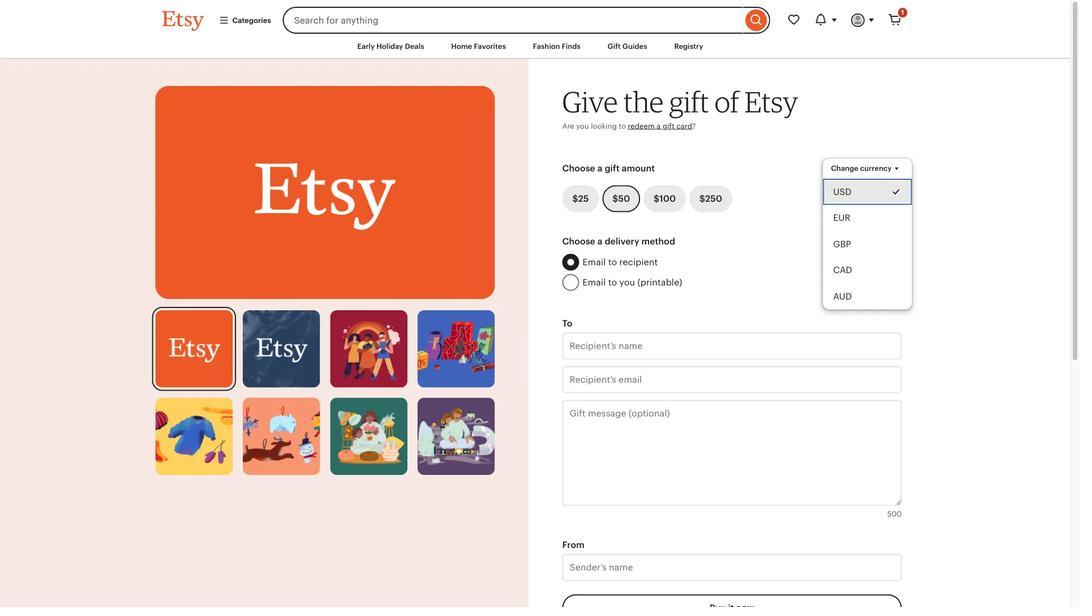 Task type: locate. For each thing, give the bounding box(es) containing it.
of
[[715, 84, 739, 119]]

the
[[624, 84, 664, 119]]

a right redeem
[[657, 122, 661, 130]]

give the gift of etsy are you looking to redeem a gift card ?
[[563, 84, 799, 130]]

etsy
[[745, 84, 799, 119]]

a left the "amount"
[[598, 163, 603, 173]]

1 vertical spatial email
[[583, 277, 606, 287]]

you right are
[[577, 122, 589, 130]]

illustration of a child giving an adult a pot of flowers, surrounded by cozy furniture and plants, on a green background image
[[330, 398, 408, 475]]

illustration of presents wrapped with wrapping paper and ribbons on a blue background image
[[418, 310, 495, 388]]

holiday
[[377, 42, 403, 50]]

2 email from the top
[[583, 277, 606, 287]]

aud
[[834, 291, 853, 301]]

change currency button
[[823, 158, 911, 179]]

1 vertical spatial to
[[609, 257, 617, 267]]

from
[[563, 540, 585, 550]]

$100
[[654, 194, 676, 204]]

home favorites
[[451, 42, 506, 50]]

1 vertical spatial etsy logo on an orange background image
[[156, 310, 233, 388]]

deals
[[405, 42, 424, 50]]

2 vertical spatial a
[[598, 236, 603, 247]]

a for choose a gift amount
[[598, 163, 603, 173]]

to
[[619, 122, 626, 130], [609, 257, 617, 267], [609, 277, 617, 287]]

Recipient's name text field
[[563, 333, 902, 360]]

500
[[888, 510, 902, 518]]

aud button
[[824, 283, 913, 310]]

fashion finds link
[[525, 36, 589, 56]]

are
[[563, 122, 575, 130]]

0 vertical spatial gift
[[670, 84, 710, 119]]

early holiday deals
[[358, 42, 424, 50]]

gbp
[[834, 239, 852, 249]]

1 vertical spatial you
[[620, 277, 636, 287]]

to down email to recipient
[[609, 277, 617, 287]]

menu containing usd
[[823, 158, 913, 310]]

registry link
[[666, 36, 712, 56]]

2 vertical spatial to
[[609, 277, 617, 287]]

guides
[[623, 42, 648, 50]]

2 choose from the top
[[563, 236, 596, 247]]

0 vertical spatial choose
[[563, 163, 596, 173]]

a
[[657, 122, 661, 130], [598, 163, 603, 173], [598, 236, 603, 247]]

none search field inside categories banner
[[283, 7, 771, 34]]

0 vertical spatial you
[[577, 122, 589, 130]]

Sender's name text field
[[563, 554, 902, 581]]

menu bar containing early holiday deals
[[142, 34, 929, 59]]

1 vertical spatial a
[[598, 163, 603, 173]]

menu bar
[[142, 34, 929, 59]]

email down choose a delivery method
[[583, 257, 606, 267]]

1
[[902, 9, 905, 16]]

gift left card
[[663, 122, 675, 130]]

gift left the "amount"
[[605, 163, 620, 173]]

to inside give the gift of etsy are you looking to redeem a gift card ?
[[619, 122, 626, 130]]

etsy logo on an orange background image
[[156, 86, 495, 299], [156, 310, 233, 388]]

choose
[[563, 163, 596, 173], [563, 236, 596, 247]]

to down choose a delivery method
[[609, 257, 617, 267]]

1 link
[[882, 7, 909, 34]]

you
[[577, 122, 589, 130], [620, 277, 636, 287]]

1 vertical spatial choose
[[563, 236, 596, 247]]

$50
[[613, 194, 630, 204]]

None search field
[[283, 7, 771, 34]]

email
[[583, 257, 606, 267], [583, 277, 606, 287]]

to for you
[[609, 277, 617, 287]]

1 horizontal spatial you
[[620, 277, 636, 287]]

illustration of assorted holiday ornaments on a light orange background image
[[243, 398, 320, 475]]

method
[[642, 236, 676, 247]]

gift guides
[[608, 42, 648, 50]]

illustration of a sweater, hat, scarf, socks, and gloves on a yellow background image
[[156, 398, 233, 475]]

email for email to recipient
[[583, 257, 606, 267]]

to right the looking
[[619, 122, 626, 130]]

delivery
[[605, 236, 640, 247]]

you down email to recipient
[[620, 277, 636, 287]]

0 horizontal spatial you
[[577, 122, 589, 130]]

categories
[[233, 16, 271, 24]]

choose down the "$25"
[[563, 236, 596, 247]]

0 vertical spatial etsy logo on an orange background image
[[156, 86, 495, 299]]

1 email from the top
[[583, 257, 606, 267]]

a for choose a delivery method
[[598, 236, 603, 247]]

2 vertical spatial gift
[[605, 163, 620, 173]]

amount
[[622, 163, 655, 173]]

Gift message (optional) text field
[[563, 400, 902, 506]]

to for recipient
[[609, 257, 617, 267]]

email down email to recipient
[[583, 277, 606, 287]]

gift
[[670, 84, 710, 119], [663, 122, 675, 130], [605, 163, 620, 173]]

change currency
[[832, 164, 892, 172]]

a left delivery
[[598, 236, 603, 247]]

$25
[[573, 194, 589, 204]]

gift up card
[[670, 84, 710, 119]]

0 vertical spatial email
[[583, 257, 606, 267]]

0 vertical spatial to
[[619, 122, 626, 130]]

choose up the "$25"
[[563, 163, 596, 173]]

menu
[[823, 158, 913, 310]]

gift for amount
[[605, 163, 620, 173]]

1 choose from the top
[[563, 163, 596, 173]]

0 vertical spatial a
[[657, 122, 661, 130]]

categories banner
[[142, 0, 929, 34]]



Task type: describe. For each thing, give the bounding box(es) containing it.
email to you (printable)
[[583, 277, 683, 287]]

etsy logo on a dark blue background image
[[243, 310, 320, 388]]

illustration of a child and an adult playing with a toy train set, on a dark purple background image
[[418, 398, 495, 475]]

usd button
[[824, 179, 913, 205]]

Recipient's email email field
[[563, 366, 902, 393]]

fashion
[[533, 42, 560, 50]]

gift guides link
[[600, 36, 656, 56]]

currency
[[861, 164, 892, 172]]

card
[[677, 122, 693, 130]]

choose a gift amount
[[563, 163, 655, 173]]

finds
[[562, 42, 581, 50]]

categories button
[[211, 10, 280, 30]]

to
[[563, 319, 573, 329]]

(printable)
[[638, 277, 683, 287]]

gift
[[608, 42, 621, 50]]

email to recipient
[[583, 257, 658, 267]]

favorites
[[474, 42, 506, 50]]

change
[[832, 164, 859, 172]]

$250
[[700, 194, 723, 204]]

recipient
[[620, 257, 658, 267]]

2 etsy logo on an orange background image from the top
[[156, 310, 233, 388]]

eur
[[834, 213, 851, 223]]

registry
[[675, 42, 704, 50]]

eur button
[[824, 205, 913, 231]]

choose for choose a gift amount
[[563, 163, 596, 173]]

email for email to you (printable)
[[583, 277, 606, 287]]

gbp button
[[824, 231, 913, 257]]

early
[[358, 42, 375, 50]]

gift for of
[[670, 84, 710, 119]]

home
[[451, 42, 472, 50]]

cad button
[[824, 257, 913, 283]]

give
[[563, 84, 618, 119]]

illustration of three etsy sellers standing in front of a rainbow on a dark red background image
[[330, 310, 408, 388]]

early holiday deals link
[[349, 36, 433, 56]]

1 vertical spatial gift
[[663, 122, 675, 130]]

fashion finds
[[533, 42, 581, 50]]

choose for choose a delivery method
[[563, 236, 596, 247]]

1 etsy logo on an orange background image from the top
[[156, 86, 495, 299]]

choose a delivery method
[[563, 236, 676, 247]]

a inside give the gift of etsy are you looking to redeem a gift card ?
[[657, 122, 661, 130]]

looking
[[591, 122, 617, 130]]

redeem a gift card link
[[628, 122, 693, 130]]

usd
[[834, 187, 852, 197]]

you inside give the gift of etsy are you looking to redeem a gift card ?
[[577, 122, 589, 130]]

redeem
[[628, 122, 655, 130]]

Search for anything text field
[[283, 7, 743, 34]]

home favorites link
[[443, 36, 515, 56]]

cad
[[834, 265, 853, 275]]

?
[[693, 122, 696, 130]]



Task type: vqa. For each thing, say whether or not it's contained in the screenshot.
the 'Illustration of presents wrapped with wrapping paper and ribbons on a blue background' image
yes



